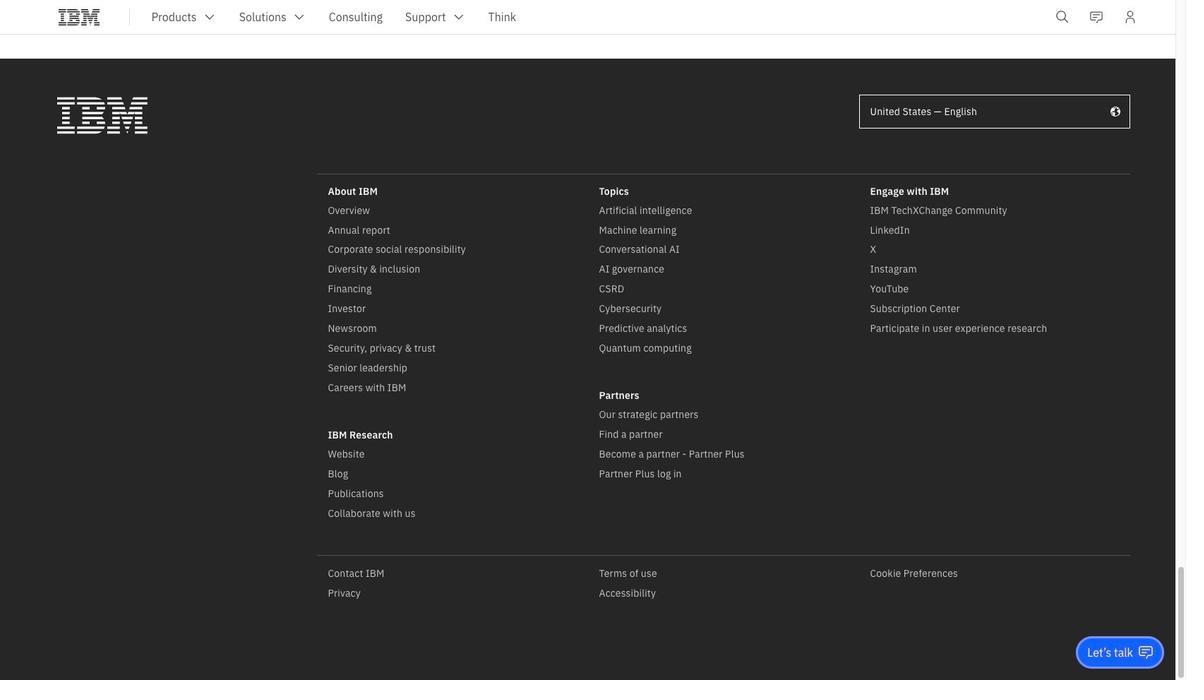 Task type: describe. For each thing, give the bounding box(es) containing it.
contact us region
[[1077, 636, 1165, 669]]

let's talk element
[[1088, 645, 1134, 660]]



